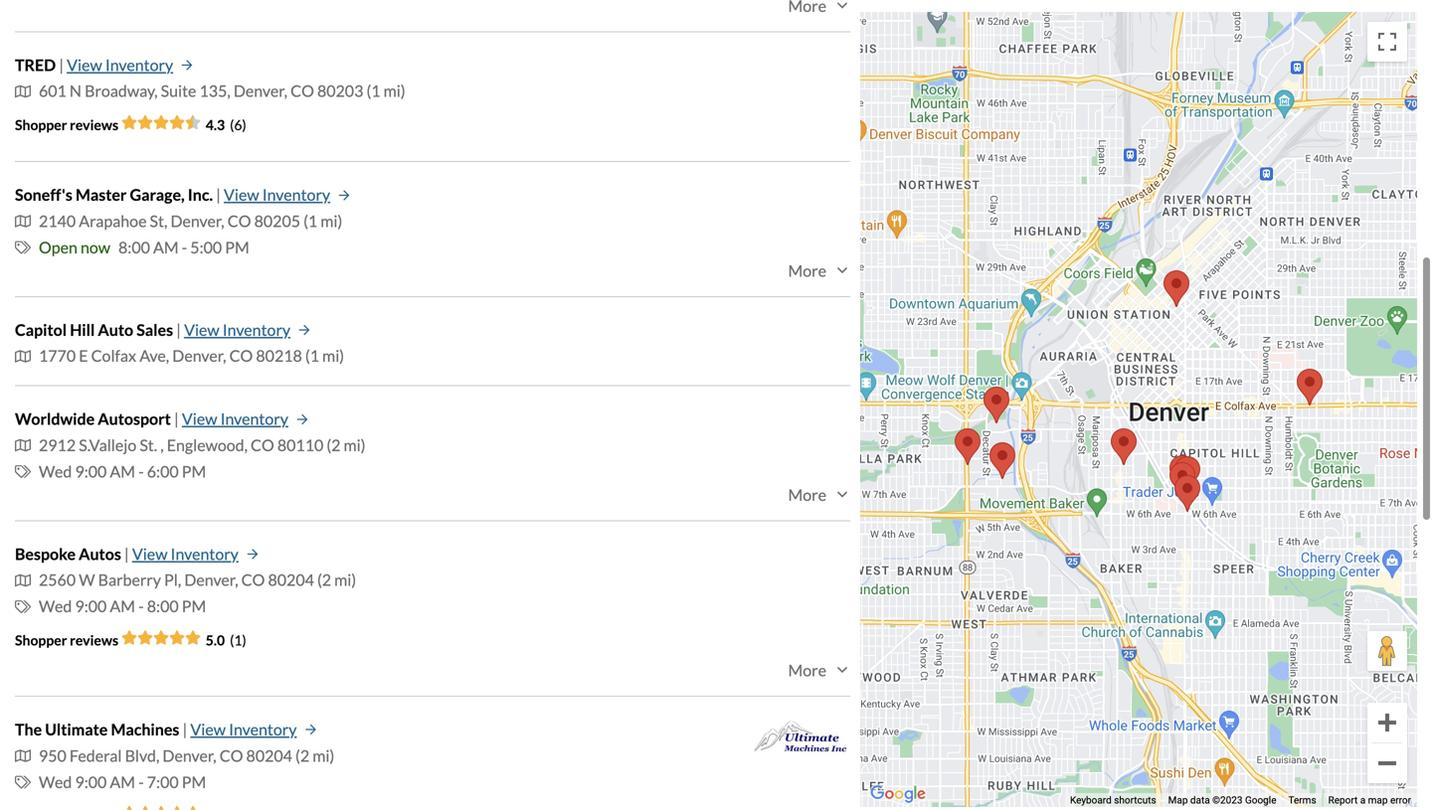 Task type: vqa. For each thing, say whether or not it's contained in the screenshot.
The Ultimate Machines 'image'
yes



Task type: describe. For each thing, give the bounding box(es) containing it.
inc.
[[188, 185, 213, 205]]

view inventory link for the ultimate machines
[[190, 717, 317, 744]]

- for ultimate
[[138, 773, 144, 792]]

report
[[1329, 795, 1359, 807]]

wed             9:00 am - 8:00 pm
[[39, 597, 206, 617]]

co left the "80110"
[[251, 436, 274, 455]]

arrow right image for (1
[[338, 189, 350, 201]]

4.3 (6)
[[206, 117, 246, 133]]

2 vertical spatial (2
[[296, 747, 310, 766]]

the ultimate machines |
[[15, 720, 187, 740]]

rickenbaugh cadillac image
[[1170, 463, 1196, 500]]

the
[[15, 720, 42, 740]]

more for 2140 arapahoe st, denver, co 80205         (1 mi)
[[789, 261, 827, 280]]

0 vertical spatial (1
[[367, 81, 381, 101]]

worldwide autosport |
[[15, 410, 179, 429]]

suite
[[161, 81, 196, 101]]

keyboard shortcuts button
[[1071, 794, 1157, 808]]

tred image
[[1175, 476, 1201, 512]]

| up 950 federal blvd, denver, co 80204         (2 mi)
[[183, 720, 187, 740]]

a
[[1361, 795, 1366, 807]]

tred
[[15, 55, 56, 74]]

master
[[76, 185, 127, 205]]

1 vertical spatial 8:00
[[147, 597, 179, 617]]

view inventory link for capitol hill auto sales
[[184, 317, 311, 343]]

more button for 2140 arapahoe st, denver, co 80205         (1 mi)
[[789, 261, 851, 280]]

angle down image inside more button
[[835, 263, 851, 279]]

arrow right image for 80110
[[296, 414, 308, 426]]

2560
[[39, 571, 76, 590]]

inventory for 80204
[[171, 545, 239, 564]]

80218
[[256, 346, 302, 366]]

co left 80218
[[229, 346, 253, 366]]

pm right 5:00
[[225, 238, 250, 257]]

view for tred
[[67, 55, 102, 74]]

machines
[[111, 720, 180, 740]]

map
[[1369, 795, 1389, 807]]

arrow right image
[[247, 549, 259, 561]]

denver, right the pl,
[[184, 571, 238, 590]]

google
[[1246, 795, 1277, 807]]

pm for worldwide autosport |
[[182, 462, 206, 481]]

more for 2912 s.vallejo st. , englewood, co 80110         (2 mi)
[[789, 485, 827, 505]]

5:00
[[190, 238, 222, 257]]

bespoke
[[15, 545, 76, 564]]

5.0 (1)
[[206, 632, 246, 649]]

| right sales
[[176, 320, 181, 340]]

pm for the ultimate machines |
[[182, 773, 206, 792]]

view inventory link for soneff's master garage, inc.
[[224, 182, 350, 208]]

| up 2912 s.vallejo st. , englewood, co 80110         (2 mi)
[[174, 410, 179, 429]]

3 more from the top
[[789, 661, 827, 681]]

0 vertical spatial 80204
[[268, 571, 314, 590]]

view inventory link for bespoke autos
[[132, 542, 259, 568]]

colfax
[[91, 346, 136, 366]]

inventory for (1
[[262, 185, 330, 205]]

pm for bespoke autos |
[[182, 597, 206, 617]]

135,
[[200, 81, 231, 101]]

0 vertical spatial 8:00
[[118, 238, 150, 257]]

pl,
[[164, 571, 181, 590]]

the ultimate machines image
[[955, 429, 981, 466]]

w
[[79, 571, 95, 590]]

e
[[79, 346, 88, 366]]

arapahoe
[[79, 211, 147, 231]]

rickenbaugh cadillac company image
[[1170, 456, 1196, 493]]

englewood,
[[167, 436, 248, 455]]

bespoke autos |
[[15, 545, 129, 564]]

tags image for 950 federal blvd, denver, co 80204         (2 mi)
[[15, 775, 31, 791]]

autosport
[[98, 410, 171, 429]]

map image for 601 n broadway, suite 135, denver, co 80203         (1 mi)
[[15, 83, 31, 99]]

ultimate
[[45, 720, 108, 740]]

view inventory for tred
[[67, 55, 173, 74]]

angle down image for 2912 s.vallejo st. , englewood, co 80110         (2 mi)'s more button
[[835, 487, 851, 503]]

google image
[[866, 782, 931, 808]]

601 n broadway, suite 135, denver, co 80203         (1 mi)
[[39, 81, 406, 101]]

view inventory for soneff's master garage, inc.
[[224, 185, 330, 205]]

now
[[81, 238, 110, 257]]

soneff's master garage, inc. image
[[1164, 271, 1190, 307]]

map image for 2140 arapahoe st, denver, co 80205         (1 mi)
[[15, 214, 31, 230]]

worldwide
[[15, 410, 95, 429]]

error
[[1391, 795, 1412, 807]]

st,
[[150, 211, 168, 231]]

inventory for 80110
[[220, 410, 288, 429]]

6:00
[[147, 462, 179, 481]]

9:00 for federal
[[75, 773, 107, 792]]

view inventory link for tred
[[67, 52, 193, 78]]

bespoke autos image
[[990, 443, 1016, 480]]

2 vertical spatial (1
[[305, 346, 319, 366]]

9:00 for s.vallejo
[[75, 462, 107, 481]]

1770 e colfax ave, denver, co 80218         (1 mi)
[[39, 346, 344, 366]]

auto
[[98, 320, 133, 340]]

| right inc.
[[216, 185, 221, 205]]

wed             9:00 am - 7:00 pm
[[39, 773, 206, 792]]

co left 80203
[[291, 81, 314, 101]]

n
[[70, 81, 82, 101]]

,
[[160, 436, 164, 455]]

tags image for 2140 arapahoe st, denver, co 80205         (1 mi)
[[15, 240, 31, 256]]

view for soneff's master garage, inc.
[[224, 185, 259, 205]]

wed for wed             9:00 am - 8:00 pm
[[39, 597, 72, 617]]

950 federal blvd, denver, co 80204         (2 mi)
[[39, 747, 335, 766]]

open
[[39, 238, 77, 257]]

view inventory for bespoke autos
[[132, 545, 239, 564]]

soneff's
[[15, 185, 73, 205]]

federal
[[70, 747, 122, 766]]

2140 arapahoe st, denver, co 80205         (1 mi)
[[39, 211, 343, 231]]

soneff's master garage, inc. |
[[15, 185, 221, 205]]

1 vertical spatial (1
[[304, 211, 318, 231]]

arrow right image for (2
[[305, 725, 317, 737]]

(1)
[[230, 632, 246, 649]]

map image for bespoke autos |
[[15, 573, 31, 589]]

garage,
[[130, 185, 185, 205]]

- for autos
[[138, 597, 144, 617]]

map image for the ultimate machines |
[[15, 749, 31, 765]]

strictly auto sales image
[[1112, 429, 1137, 466]]

keyboard shortcuts
[[1071, 795, 1157, 807]]

80205
[[254, 211, 301, 231]]

wed             9:00 am - 6:00 pm
[[39, 462, 206, 481]]

view for the ultimate machines
[[190, 720, 226, 740]]

view for worldwide autosport
[[182, 410, 217, 429]]

1 vertical spatial 80204
[[246, 747, 293, 766]]

inventory for 80218
[[223, 320, 291, 340]]



Task type: locate. For each thing, give the bounding box(es) containing it.
view inventory link up 2560 w barberry pl, denver, co 80204         (2 mi)
[[132, 542, 259, 568]]

view for bespoke autos
[[132, 545, 168, 564]]

0 vertical spatial (2
[[327, 436, 341, 455]]

2560 w barberry pl, denver, co 80204         (2 mi)
[[39, 571, 356, 590]]

capitol
[[15, 320, 67, 340]]

2 shopper from the top
[[15, 632, 67, 649]]

co left 80205
[[228, 211, 251, 231]]

(2
[[327, 436, 341, 455], [317, 571, 331, 590], [296, 747, 310, 766]]

1 vertical spatial wed
[[39, 597, 72, 617]]

tags image down bespoke
[[15, 599, 31, 615]]

9:00 for w
[[75, 597, 107, 617]]

3 wed from the top
[[39, 773, 72, 792]]

8:00 down the pl,
[[147, 597, 179, 617]]

(2 for 80110
[[327, 436, 341, 455]]

1 vertical spatial more button
[[789, 485, 851, 505]]

map region
[[861, 12, 1418, 808]]

2 map image from the top
[[15, 214, 31, 230]]

pm down 950 federal blvd, denver, co 80204         (2 mi)
[[182, 773, 206, 792]]

map image down tred
[[15, 83, 31, 99]]

s.vallejo
[[79, 436, 137, 455]]

mi)
[[384, 81, 406, 101], [321, 211, 343, 231], [322, 346, 344, 366], [344, 436, 366, 455], [334, 571, 356, 590], [313, 747, 335, 766]]

denver,
[[234, 81, 288, 101], [171, 211, 225, 231], [172, 346, 226, 366], [184, 571, 238, 590], [163, 747, 217, 766]]

shopper for 601
[[15, 117, 67, 133]]

map data ©2023 google
[[1169, 795, 1277, 807]]

2 wed from the top
[[39, 597, 72, 617]]

view
[[67, 55, 102, 74], [224, 185, 259, 205], [184, 320, 220, 340], [182, 410, 217, 429], [132, 545, 168, 564], [190, 720, 226, 740]]

9:00 down 's.vallejo'
[[75, 462, 107, 481]]

broadway,
[[85, 81, 158, 101]]

0 vertical spatial tags image
[[15, 240, 31, 256]]

denver, down inc.
[[171, 211, 225, 231]]

shopper reviews down 2560
[[15, 632, 121, 649]]

1 map image from the top
[[15, 83, 31, 99]]

reviews down 'n'
[[70, 117, 118, 133]]

1 vertical spatial shopper
[[15, 632, 67, 649]]

wed down 2560
[[39, 597, 72, 617]]

view inventory for worldwide autosport
[[182, 410, 288, 429]]

angle down image
[[835, 0, 851, 13], [835, 263, 851, 279]]

601
[[39, 81, 67, 101]]

8:00
[[118, 238, 150, 257], [147, 597, 179, 617]]

1 tags image from the top
[[15, 240, 31, 256]]

- left 5:00
[[182, 238, 187, 257]]

view up 1770 e colfax ave, denver, co 80218         (1 mi)
[[184, 320, 220, 340]]

| up barberry
[[124, 545, 129, 564]]

shopper
[[15, 117, 67, 133], [15, 632, 67, 649]]

am for autosport
[[110, 462, 135, 481]]

map image left 2912
[[15, 438, 31, 454]]

angle down image for 3rd more button from the top
[[835, 663, 851, 679]]

shopper reviews for 2560
[[15, 632, 121, 649]]

3 map image from the top
[[15, 438, 31, 454]]

view inventory link up broadway,
[[67, 52, 193, 78]]

2 vertical spatial more button
[[789, 661, 851, 681]]

0 vertical spatial map image
[[15, 349, 31, 365]]

1 wed from the top
[[39, 462, 72, 481]]

0 vertical spatial angle down image
[[835, 487, 851, 503]]

inventory for (2
[[229, 720, 297, 740]]

| right tred
[[59, 55, 64, 74]]

reviews for broadway,
[[70, 117, 118, 133]]

am for autos
[[110, 597, 135, 617]]

view inventory link up 80205
[[224, 182, 350, 208]]

terms
[[1289, 795, 1317, 807]]

1 vertical spatial angle down image
[[835, 263, 851, 279]]

1 more from the top
[[789, 261, 827, 280]]

ave,
[[140, 346, 169, 366]]

7:00
[[147, 773, 179, 792]]

denver, right ave,
[[172, 346, 226, 366]]

view up 2912 s.vallejo st. , englewood, co 80110         (2 mi)
[[182, 410, 217, 429]]

inventory up 80205
[[262, 185, 330, 205]]

(2 for 80204
[[317, 571, 331, 590]]

2 more button from the top
[[789, 485, 851, 505]]

3 9:00 from the top
[[75, 773, 107, 792]]

keyboard
[[1071, 795, 1112, 807]]

1 vertical spatial shopper reviews
[[15, 632, 121, 649]]

arrow right image for co
[[181, 59, 193, 71]]

view for capitol hill auto sales
[[184, 320, 220, 340]]

view inventory
[[67, 55, 173, 74], [224, 185, 330, 205], [184, 320, 291, 340], [182, 410, 288, 429], [132, 545, 239, 564], [190, 720, 297, 740]]

(1
[[367, 81, 381, 101], [304, 211, 318, 231], [305, 346, 319, 366]]

3 map image from the top
[[15, 749, 31, 765]]

tags image down the the at the left bottom of page
[[15, 775, 31, 791]]

am down 's.vallejo'
[[110, 462, 135, 481]]

1770
[[39, 346, 76, 366]]

inventory up broadway,
[[105, 55, 173, 74]]

1 vertical spatial 9:00
[[75, 597, 107, 617]]

1 more button from the top
[[789, 261, 851, 280]]

view inventory up 80205
[[224, 185, 330, 205]]

1 vertical spatial angle down image
[[835, 663, 851, 679]]

950
[[39, 747, 67, 766]]

(1 right 80203
[[367, 81, 381, 101]]

am down blvd,
[[110, 773, 135, 792]]

view inventory up englewood,
[[182, 410, 288, 429]]

9:00 down w
[[75, 597, 107, 617]]

view right inc.
[[224, 185, 259, 205]]

2 more from the top
[[789, 485, 827, 505]]

open now 8:00 am - 5:00 pm
[[39, 238, 250, 257]]

9:00 down federal
[[75, 773, 107, 792]]

shopper reviews down 'n'
[[15, 117, 121, 133]]

(6)
[[230, 117, 246, 133]]

0 vertical spatial more button
[[789, 261, 851, 280]]

view inventory for the ultimate machines
[[190, 720, 297, 740]]

wed
[[39, 462, 72, 481], [39, 597, 72, 617], [39, 773, 72, 792]]

capitol hill auto sales |
[[15, 320, 181, 340]]

2 vertical spatial map image
[[15, 749, 31, 765]]

rickenbaugh volvo image
[[1175, 457, 1201, 494]]

denver, up 7:00
[[163, 747, 217, 766]]

view up 'n'
[[67, 55, 102, 74]]

- left 7:00
[[138, 773, 144, 792]]

blvd,
[[125, 747, 160, 766]]

1 vertical spatial more
[[789, 485, 827, 505]]

0 vertical spatial angle down image
[[835, 0, 851, 13]]

view inventory up 2560 w barberry pl, denver, co 80204         (2 mi)
[[132, 545, 239, 564]]

pm down 2912 s.vallejo st. , englewood, co 80110         (2 mi)
[[182, 462, 206, 481]]

view up barberry
[[132, 545, 168, 564]]

4.3
[[206, 117, 225, 133]]

0 vertical spatial shopper
[[15, 117, 67, 133]]

map image
[[15, 83, 31, 99], [15, 214, 31, 230], [15, 438, 31, 454]]

0 vertical spatial map image
[[15, 83, 31, 99]]

view inventory up 950 federal blvd, denver, co 80204         (2 mi)
[[190, 720, 297, 740]]

shopper reviews
[[15, 117, 121, 133], [15, 632, 121, 649]]

map image down the soneff's
[[15, 214, 31, 230]]

8:00 down arapahoe
[[118, 238, 150, 257]]

1 vertical spatial map image
[[15, 214, 31, 230]]

co
[[291, 81, 314, 101], [228, 211, 251, 231], [229, 346, 253, 366], [251, 436, 274, 455], [241, 571, 265, 590], [220, 747, 243, 766]]

2 tags image from the top
[[15, 599, 31, 615]]

- down barberry
[[138, 597, 144, 617]]

0 vertical spatial tags image
[[15, 464, 31, 480]]

map image for 2912 s.vallejo st. , englewood, co 80110         (2 mi)
[[15, 438, 31, 454]]

tags image
[[15, 240, 31, 256], [15, 775, 31, 791]]

view inventory link up 950 federal blvd, denver, co 80204         (2 mi)
[[190, 717, 317, 744]]

(1 right 80205
[[304, 211, 318, 231]]

3 more button from the top
[[789, 661, 851, 681]]

view inventory for capitol hill auto sales
[[184, 320, 291, 340]]

report a map error
[[1329, 795, 1412, 807]]

denver, up (6)
[[234, 81, 288, 101]]

2 vertical spatial wed
[[39, 773, 72, 792]]

data
[[1191, 795, 1211, 807]]

2 tags image from the top
[[15, 775, 31, 791]]

arrow right image for 80218
[[299, 324, 311, 336]]

map image down the the at the left bottom of page
[[15, 749, 31, 765]]

inventory for co
[[105, 55, 173, 74]]

1 9:00 from the top
[[75, 462, 107, 481]]

9:00
[[75, 462, 107, 481], [75, 597, 107, 617], [75, 773, 107, 792]]

co right blvd,
[[220, 747, 243, 766]]

tags image down worldwide
[[15, 464, 31, 480]]

2912
[[39, 436, 76, 455]]

0 vertical spatial shopper reviews
[[15, 117, 121, 133]]

hill
[[70, 320, 95, 340]]

co down arrow right image
[[241, 571, 265, 590]]

barberry
[[98, 571, 161, 590]]

inventory up 2560 w barberry pl, denver, co 80204         (2 mi)
[[171, 545, 239, 564]]

more button
[[789, 261, 851, 280], [789, 485, 851, 505], [789, 661, 851, 681]]

map image down capitol
[[15, 349, 31, 365]]

autos
[[79, 545, 121, 564]]

pm down 2560 w barberry pl, denver, co 80204         (2 mi)
[[182, 597, 206, 617]]

|
[[59, 55, 64, 74], [216, 185, 221, 205], [176, 320, 181, 340], [174, 410, 179, 429], [124, 545, 129, 564], [183, 720, 187, 740]]

inventory up the "80110"
[[220, 410, 288, 429]]

1 vertical spatial map image
[[15, 573, 31, 589]]

am
[[153, 238, 179, 257], [110, 462, 135, 481], [110, 597, 135, 617], [110, 773, 135, 792]]

angle down image
[[835, 487, 851, 503], [835, 663, 851, 679]]

am for ultimate
[[110, 773, 135, 792]]

inventory
[[105, 55, 173, 74], [262, 185, 330, 205], [223, 320, 291, 340], [220, 410, 288, 429], [171, 545, 239, 564], [229, 720, 297, 740]]

the ultimate machines logo image
[[751, 717, 851, 761]]

©2023
[[1213, 795, 1243, 807]]

0 vertical spatial wed
[[39, 462, 72, 481]]

2912 s.vallejo st. , englewood, co 80110         (2 mi)
[[39, 436, 366, 455]]

am down st, on the left of page
[[153, 238, 179, 257]]

2 map image from the top
[[15, 573, 31, 589]]

arrow right image
[[181, 59, 193, 71], [338, 189, 350, 201], [299, 324, 311, 336], [296, 414, 308, 426], [305, 725, 317, 737]]

2140
[[39, 211, 76, 231]]

reviews down "wed             9:00 am - 8:00 pm"
[[70, 632, 118, 649]]

view inventory link for worldwide autosport
[[182, 407, 308, 433]]

80203
[[317, 81, 364, 101]]

terms link
[[1289, 795, 1317, 807]]

more button for 2912 s.vallejo st. , englewood, co 80110         (2 mi)
[[789, 485, 851, 505]]

2 angle down image from the top
[[835, 263, 851, 279]]

2 vertical spatial 9:00
[[75, 773, 107, 792]]

more
[[789, 261, 827, 280], [789, 485, 827, 505], [789, 661, 827, 681]]

1 angle down image from the top
[[835, 487, 851, 503]]

tred |
[[15, 55, 64, 74]]

view inventory up 80218
[[184, 320, 291, 340]]

1 shopper from the top
[[15, 117, 67, 133]]

st.
[[140, 436, 157, 455]]

1 vertical spatial (2
[[317, 571, 331, 590]]

view up 950 federal blvd, denver, co 80204         (2 mi)
[[190, 720, 226, 740]]

2 9:00 from the top
[[75, 597, 107, 617]]

2 vertical spatial map image
[[15, 438, 31, 454]]

shortcuts
[[1115, 795, 1157, 807]]

tags image left open in the left of the page
[[15, 240, 31, 256]]

map image
[[15, 349, 31, 365], [15, 573, 31, 589], [15, 749, 31, 765]]

view inventory link up 80218
[[184, 317, 311, 343]]

wed for wed             9:00 am - 6:00 pm
[[39, 462, 72, 481]]

inventory up 80218
[[223, 320, 291, 340]]

0 vertical spatial reviews
[[70, 117, 118, 133]]

2 shopper reviews from the top
[[15, 632, 121, 649]]

shopper for 2560
[[15, 632, 67, 649]]

tags image for wed             9:00 am - 8:00 pm
[[15, 599, 31, 615]]

shopper down the 601
[[15, 117, 67, 133]]

-
[[182, 238, 187, 257], [138, 462, 144, 481], [138, 597, 144, 617], [138, 773, 144, 792]]

tags image for wed             9:00 am - 6:00 pm
[[15, 464, 31, 480]]

80110
[[277, 436, 324, 455]]

shopper reviews for 601
[[15, 117, 121, 133]]

am down barberry
[[110, 597, 135, 617]]

1 tags image from the top
[[15, 464, 31, 480]]

1 vertical spatial reviews
[[70, 632, 118, 649]]

worldwide autosport image
[[984, 387, 1010, 424]]

5.0
[[206, 632, 225, 649]]

2 vertical spatial more
[[789, 661, 827, 681]]

wed down 2912
[[39, 462, 72, 481]]

1 vertical spatial tags image
[[15, 599, 31, 615]]

view inventory link up englewood,
[[182, 407, 308, 433]]

view inventory up broadway,
[[67, 55, 173, 74]]

0 vertical spatial more
[[789, 261, 827, 280]]

0 vertical spatial 9:00
[[75, 462, 107, 481]]

(1 right 80218
[[305, 346, 319, 366]]

wed down 950 at the left bottom
[[39, 773, 72, 792]]

map image left 2560
[[15, 573, 31, 589]]

2 angle down image from the top
[[835, 663, 851, 679]]

tags image
[[15, 464, 31, 480], [15, 599, 31, 615]]

report a map error link
[[1329, 795, 1412, 807]]

shopper down 2560
[[15, 632, 67, 649]]

2 reviews from the top
[[70, 632, 118, 649]]

- left 6:00
[[138, 462, 144, 481]]

map
[[1169, 795, 1189, 807]]

sales
[[137, 320, 173, 340]]

capitol hill auto sales image
[[1298, 369, 1323, 406]]

wed for wed             9:00 am - 7:00 pm
[[39, 773, 72, 792]]

1 reviews from the top
[[70, 117, 118, 133]]

1 shopper reviews from the top
[[15, 117, 121, 133]]

- for autosport
[[138, 462, 144, 481]]

1 map image from the top
[[15, 349, 31, 365]]

1 angle down image from the top
[[835, 0, 851, 13]]

1 vertical spatial tags image
[[15, 775, 31, 791]]

reviews for barberry
[[70, 632, 118, 649]]

reviews
[[70, 117, 118, 133], [70, 632, 118, 649]]

inventory up 950 federal blvd, denver, co 80204         (2 mi)
[[229, 720, 297, 740]]

pm
[[225, 238, 250, 257], [182, 462, 206, 481], [182, 597, 206, 617], [182, 773, 206, 792]]



